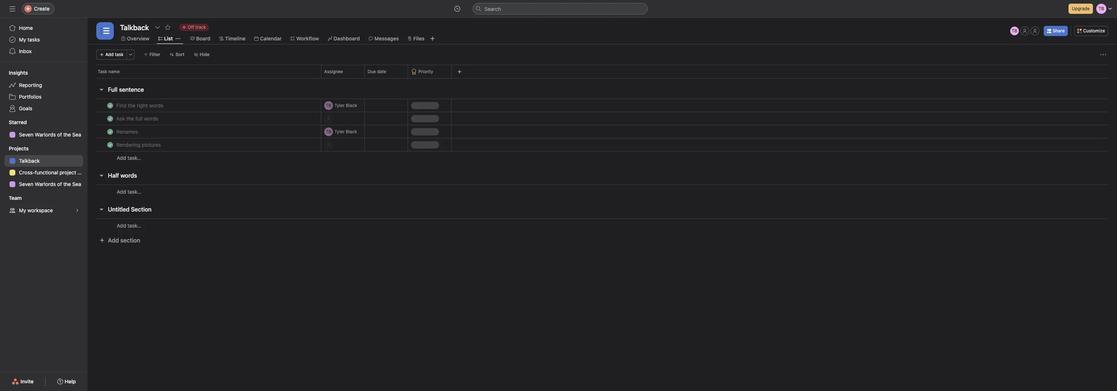 Task type: vqa. For each thing, say whether or not it's contained in the screenshot.
the "Add tab" image
yes



Task type: locate. For each thing, give the bounding box(es) containing it.
row
[[88, 65, 1117, 78], [96, 78, 1108, 79], [88, 99, 1117, 112], [88, 125, 1117, 139]]

tyler black for renames cell
[[334, 129, 357, 134]]

1 warlords from the top
[[35, 132, 56, 138]]

completed image
[[106, 127, 115, 136], [106, 141, 115, 149]]

invite button
[[7, 376, 38, 389]]

1 of from the top
[[57, 132, 62, 138]]

add task… button up 'section'
[[117, 222, 141, 230]]

files
[[413, 35, 425, 42]]

projects element
[[0, 142, 88, 192]]

add task… up 'section'
[[117, 223, 141, 229]]

1 vertical spatial seven
[[19, 181, 33, 187]]

3 add task… button from the top
[[117, 222, 141, 230]]

0 vertical spatial black
[[346, 103, 357, 108]]

hide sidebar image
[[9, 6, 15, 12]]

completed image up completed option
[[106, 114, 115, 123]]

row containing task name
[[88, 65, 1117, 78]]

upgrade for upgrade button associated with 'ask the full words' cell
[[420, 116, 438, 121]]

completed image
[[106, 101, 115, 110], [106, 114, 115, 123]]

starred element
[[0, 116, 88, 142]]

upgrade button for find the right words cell
[[413, 102, 438, 109]]

tyler
[[334, 103, 345, 108], [334, 129, 345, 134]]

my for my workspace
[[19, 208, 26, 214]]

history image
[[454, 6, 460, 12]]

1 vertical spatial add task… row
[[88, 185, 1117, 199]]

0 vertical spatial tb
[[1012, 28, 1017, 34]]

1 vertical spatial collapse task list for this section image
[[98, 173, 104, 179]]

2 seven warlords of the sea from the top
[[19, 181, 81, 187]]

0 vertical spatial the
[[63, 132, 71, 138]]

completed checkbox inside 'ask the full words' cell
[[106, 114, 115, 123]]

insights button
[[0, 69, 28, 77]]

1 vertical spatial of
[[57, 181, 62, 187]]

sort button
[[166, 50, 188, 60]]

seven warlords of the sea inside projects element
[[19, 181, 81, 187]]

invite
[[20, 379, 34, 385]]

0 vertical spatial my
[[19, 36, 26, 43]]

timeline link
[[219, 35, 245, 43]]

date
[[377, 69, 386, 74]]

task
[[98, 69, 107, 74]]

1 vertical spatial seven warlords of the sea
[[19, 181, 81, 187]]

1 vertical spatial tyler black
[[334, 129, 357, 134]]

1 vertical spatial completed checkbox
[[106, 114, 115, 123]]

rendering pictures cell
[[88, 138, 321, 152]]

home
[[19, 25, 33, 31]]

warlords down cross-functional project plan link
[[35, 181, 56, 187]]

2 vertical spatial tb
[[326, 129, 331, 134]]

tb
[[1012, 28, 1017, 34], [326, 103, 331, 108], [326, 129, 331, 134]]

1 vertical spatial completed image
[[106, 141, 115, 149]]

untitled section
[[108, 206, 152, 213]]

completed image for find the right words text field
[[106, 101, 115, 110]]

1 task… from the top
[[127, 155, 141, 161]]

2 vertical spatial task…
[[127, 223, 141, 229]]

0 vertical spatial completed checkbox
[[106, 101, 115, 110]]

1 add task… from the top
[[117, 155, 141, 161]]

seven down starred
[[19, 132, 33, 138]]

plan
[[77, 170, 87, 176]]

more actions image
[[128, 53, 133, 57]]

completed image inside renames cell
[[106, 127, 115, 136]]

1 my from the top
[[19, 36, 26, 43]]

the inside projects element
[[63, 181, 71, 187]]

full sentence button
[[108, 83, 144, 96]]

ask the full words cell
[[88, 112, 321, 125]]

team button
[[0, 195, 22, 202]]

task… up 'section'
[[127, 223, 141, 229]]

messages link
[[369, 35, 399, 43]]

add field image
[[457, 70, 462, 74]]

1 vertical spatial tyler
[[334, 129, 345, 134]]

board
[[196, 35, 210, 42]]

collapse task list for this section image left the full
[[98, 87, 104, 93]]

seven down cross-
[[19, 181, 33, 187]]

2 my from the top
[[19, 208, 26, 214]]

completed image for rendering pictures text field
[[106, 141, 115, 149]]

1 seven warlords of the sea link from the top
[[4, 129, 83, 141]]

workspace
[[27, 208, 53, 214]]

3 completed checkbox from the top
[[106, 127, 115, 136]]

1 vertical spatial sea
[[72, 181, 81, 187]]

share button
[[1044, 26, 1068, 36]]

upgrade
[[1072, 6, 1090, 11], [420, 103, 438, 108], [420, 116, 438, 121], [420, 129, 438, 134], [420, 142, 438, 148]]

add for 1st "add task…" 'button' from the bottom
[[117, 223, 126, 229]]

calendar link
[[254, 35, 282, 43]]

my left tasks
[[19, 36, 26, 43]]

1 vertical spatial warlords
[[35, 181, 56, 187]]

cross-functional project plan link
[[4, 167, 87, 179]]

renames cell
[[88, 125, 321, 139]]

more actions image
[[1100, 52, 1106, 58]]

2 seven from the top
[[19, 181, 33, 187]]

upgrade button
[[1069, 4, 1093, 14], [413, 102, 438, 109], [413, 115, 438, 122], [413, 128, 438, 136], [413, 141, 438, 149]]

0 vertical spatial tyler
[[334, 103, 345, 108]]

seven warlords of the sea link down functional
[[4, 179, 83, 190]]

tb inside button
[[1012, 28, 1017, 34]]

filter
[[149, 52, 160, 57]]

2 completed checkbox from the top
[[106, 114, 115, 123]]

2 warlords from the top
[[35, 181, 56, 187]]

add task… button down words
[[117, 188, 141, 196]]

my down 'team'
[[19, 208, 26, 214]]

my tasks
[[19, 36, 40, 43]]

2 vertical spatial add task…
[[117, 223, 141, 229]]

tb for renames cell
[[326, 129, 331, 134]]

projects
[[9, 146, 29, 152]]

tyler black
[[334, 103, 357, 108], [334, 129, 357, 134]]

1 tyler black from the top
[[334, 103, 357, 108]]

warlords inside projects element
[[35, 181, 56, 187]]

collapse task list for this section image
[[98, 87, 104, 93], [98, 173, 104, 179], [98, 207, 104, 213]]

1 seven from the top
[[19, 132, 33, 138]]

seven warlords of the sea down goals link
[[19, 132, 81, 138]]

2 completed image from the top
[[106, 114, 115, 123]]

completed image left rendering pictures text field
[[106, 141, 115, 149]]

team
[[9, 195, 22, 201]]

my
[[19, 36, 26, 43], [19, 208, 26, 214]]

dashboard
[[334, 35, 360, 42]]

completed checkbox for find the right words text field
[[106, 101, 115, 110]]

reporting link
[[4, 80, 83, 91]]

1 seven warlords of the sea from the top
[[19, 132, 81, 138]]

completed image down the full
[[106, 101, 115, 110]]

1 sea from the top
[[72, 132, 81, 138]]

tyler black for find the right words cell
[[334, 103, 357, 108]]

1 add task… button from the top
[[117, 154, 141, 162]]

board link
[[190, 35, 210, 43]]

Renames text field
[[115, 128, 140, 136]]

sea inside projects element
[[72, 181, 81, 187]]

1 vertical spatial upgrade row
[[88, 138, 1117, 152]]

add task… button
[[117, 154, 141, 162], [117, 188, 141, 196], [117, 222, 141, 230]]

sentence
[[119, 86, 144, 93]]

the down goals link
[[63, 132, 71, 138]]

goals
[[19, 105, 32, 112]]

completed image up completed option
[[106, 127, 115, 136]]

2 vertical spatial collapse task list for this section image
[[98, 207, 104, 213]]

section
[[131, 206, 152, 213]]

1 vertical spatial completed image
[[106, 114, 115, 123]]

1 collapse task list for this section image from the top
[[98, 87, 104, 93]]

2 of from the top
[[57, 181, 62, 187]]

0 vertical spatial collapse task list for this section image
[[98, 87, 104, 93]]

black
[[346, 103, 357, 108], [346, 129, 357, 134]]

1 vertical spatial the
[[63, 181, 71, 187]]

3 add task… from the top
[[117, 223, 141, 229]]

1 vertical spatial tb
[[326, 103, 331, 108]]

list
[[164, 35, 173, 42]]

customize button
[[1074, 26, 1108, 36]]

find the right words cell
[[88, 99, 321, 112]]

untitled section button
[[108, 203, 152, 216]]

1 vertical spatial add task…
[[117, 189, 141, 195]]

seven warlords of the sea
[[19, 132, 81, 138], [19, 181, 81, 187]]

my for my tasks
[[19, 36, 26, 43]]

of inside projects element
[[57, 181, 62, 187]]

2 the from the top
[[63, 181, 71, 187]]

seven
[[19, 132, 33, 138], [19, 181, 33, 187]]

portfolios link
[[4, 91, 83, 103]]

Search tasks, projects, and more text field
[[473, 3, 648, 15]]

upgrade row
[[88, 112, 1117, 125], [88, 138, 1117, 152]]

upgrade button for rendering pictures cell
[[413, 141, 438, 149]]

2 vertical spatial add task… button
[[117, 222, 141, 230]]

completed image inside rendering pictures cell
[[106, 141, 115, 149]]

help
[[65, 379, 76, 385]]

2 task… from the top
[[127, 189, 141, 195]]

warlords down goals link
[[35, 132, 56, 138]]

upgrade button for renames cell
[[413, 128, 438, 136]]

0 vertical spatial completed image
[[106, 127, 115, 136]]

Rendering pictures text field
[[115, 141, 163, 149]]

files link
[[408, 35, 425, 43]]

due
[[368, 69, 376, 74]]

2 completed image from the top
[[106, 141, 115, 149]]

2 add task… row from the top
[[88, 185, 1117, 199]]

add down half words button
[[117, 189, 126, 195]]

of down cross-functional project plan
[[57, 181, 62, 187]]

help button
[[53, 376, 81, 389]]

2 black from the top
[[346, 129, 357, 134]]

add up the half words
[[117, 155, 126, 161]]

starred button
[[0, 119, 27, 126]]

2 seven warlords of the sea link from the top
[[4, 179, 83, 190]]

the down project
[[63, 181, 71, 187]]

0 vertical spatial add task…
[[117, 155, 141, 161]]

completed image for "ask the full words" text box
[[106, 114, 115, 123]]

task… down rendering pictures text field
[[127, 155, 141, 161]]

of inside starred "element"
[[57, 132, 62, 138]]

add
[[105, 52, 114, 57], [117, 155, 126, 161], [117, 189, 126, 195], [117, 223, 126, 229], [108, 237, 119, 244]]

1 black from the top
[[346, 103, 357, 108]]

add inside header full sentence tree grid
[[117, 155, 126, 161]]

None text field
[[118, 21, 151, 34]]

0 vertical spatial seven
[[19, 132, 33, 138]]

0 vertical spatial seven warlords of the sea
[[19, 132, 81, 138]]

1 vertical spatial black
[[346, 129, 357, 134]]

seven warlords of the sea link up the talkback "link"
[[4, 129, 83, 141]]

words
[[120, 173, 137, 179]]

insights
[[9, 70, 28, 76]]

1 completed image from the top
[[106, 101, 115, 110]]

my inside global element
[[19, 36, 26, 43]]

1 upgrade row from the top
[[88, 112, 1117, 125]]

2 sea from the top
[[72, 181, 81, 187]]

0 vertical spatial task…
[[127, 155, 141, 161]]

3 task… from the top
[[127, 223, 141, 229]]

collapse task list for this section image left half
[[98, 173, 104, 179]]

task…
[[127, 155, 141, 161], [127, 189, 141, 195], [127, 223, 141, 229]]

2 tyler black from the top
[[334, 129, 357, 134]]

the
[[63, 132, 71, 138], [63, 181, 71, 187]]

1 vertical spatial task…
[[127, 189, 141, 195]]

0 vertical spatial upgrade row
[[88, 112, 1117, 125]]

0 vertical spatial add task… button
[[117, 154, 141, 162]]

2 vertical spatial completed checkbox
[[106, 127, 115, 136]]

completed image inside find the right words cell
[[106, 101, 115, 110]]

my inside "teams" element
[[19, 208, 26, 214]]

2 vertical spatial add task… row
[[88, 219, 1117, 233]]

1 the from the top
[[63, 132, 71, 138]]

1 tyler from the top
[[334, 103, 345, 108]]

1 completed image from the top
[[106, 127, 115, 136]]

add task… inside header full sentence tree grid
[[117, 155, 141, 161]]

sea inside starred "element"
[[72, 132, 81, 138]]

completed checkbox inside renames cell
[[106, 127, 115, 136]]

cross-
[[19, 170, 35, 176]]

3 collapse task list for this section image from the top
[[98, 207, 104, 213]]

collapse task list for this section image left untitled
[[98, 207, 104, 213]]

1 vertical spatial my
[[19, 208, 26, 214]]

0 vertical spatial seven warlords of the sea link
[[4, 129, 83, 141]]

completed checkbox inside find the right words cell
[[106, 101, 115, 110]]

hide button
[[191, 50, 213, 60]]

0 vertical spatial sea
[[72, 132, 81, 138]]

0 vertical spatial completed image
[[106, 101, 115, 110]]

of down goals link
[[57, 132, 62, 138]]

0 vertical spatial tyler black
[[334, 103, 357, 108]]

Completed checkbox
[[106, 101, 115, 110], [106, 114, 115, 123], [106, 127, 115, 136]]

inbox
[[19, 48, 32, 54]]

warlords
[[35, 132, 56, 138], [35, 181, 56, 187]]

add task button
[[96, 50, 127, 60]]

add task… row
[[88, 151, 1117, 165], [88, 185, 1117, 199], [88, 219, 1117, 233]]

add up add section button
[[117, 223, 126, 229]]

assignee
[[324, 69, 343, 74]]

0 vertical spatial add task… row
[[88, 151, 1117, 165]]

add task… down words
[[117, 189, 141, 195]]

seven warlords of the sea down cross-functional project plan
[[19, 181, 81, 187]]

1 completed checkbox from the top
[[106, 101, 115, 110]]

the inside starred "element"
[[63, 132, 71, 138]]

task… down words
[[127, 189, 141, 195]]

2 tyler from the top
[[334, 129, 345, 134]]

add tab image
[[430, 36, 435, 42]]

0 vertical spatial of
[[57, 132, 62, 138]]

completed image inside 'ask the full words' cell
[[106, 114, 115, 123]]

1 vertical spatial seven warlords of the sea link
[[4, 179, 83, 190]]

workflow link
[[290, 35, 319, 43]]

tb button
[[1010, 27, 1019, 35]]

0 vertical spatial warlords
[[35, 132, 56, 138]]

add task… down rendering pictures text field
[[117, 155, 141, 161]]

add task… button inside header full sentence tree grid
[[117, 154, 141, 162]]

1 vertical spatial add task… button
[[117, 188, 141, 196]]

add task… button down rendering pictures text field
[[117, 154, 141, 162]]

sea
[[72, 132, 81, 138], [72, 181, 81, 187]]



Task type: describe. For each thing, give the bounding box(es) containing it.
projects button
[[0, 145, 29, 152]]

task name
[[98, 69, 120, 74]]

half words
[[108, 173, 137, 179]]

teams element
[[0, 192, 88, 218]]

global element
[[0, 18, 88, 62]]

create button
[[22, 3, 54, 15]]

collapse task list for this section image for untitled section
[[98, 207, 104, 213]]

add left 'section'
[[108, 237, 119, 244]]

due date
[[368, 69, 386, 74]]

tasks
[[27, 36, 40, 43]]

upgrade for upgrade button associated with rendering pictures cell
[[420, 142, 438, 148]]

workflow
[[296, 35, 319, 42]]

cross-functional project plan
[[19, 170, 87, 176]]

tab actions image
[[176, 36, 180, 41]]

add for "add task…" 'button' in header full sentence tree grid
[[117, 155, 126, 161]]

task… inside header full sentence tree grid
[[127, 155, 141, 161]]

list link
[[158, 35, 173, 43]]

starred
[[9, 119, 27, 125]]

my tasks link
[[4, 34, 83, 46]]

insights element
[[0, 66, 88, 116]]

warlords inside starred "element"
[[35, 132, 56, 138]]

upgrade for find the right words cell's upgrade button
[[420, 103, 438, 108]]

add left task
[[105, 52, 114, 57]]

seven warlords of the sea inside starred "element"
[[19, 132, 81, 138]]

Find the right words text field
[[115, 102, 166, 109]]

list image
[[101, 27, 109, 35]]

upgrade button for 'ask the full words' cell
[[413, 115, 438, 122]]

track
[[195, 24, 206, 30]]

full sentence
[[108, 86, 144, 93]]

functional
[[35, 170, 58, 176]]

talkback link
[[4, 155, 83, 167]]

section
[[120, 237, 140, 244]]

sort
[[176, 52, 185, 57]]

1 add task… row from the top
[[88, 151, 1117, 165]]

goals link
[[4, 103, 83, 115]]

2 add task… from the top
[[117, 189, 141, 195]]

create
[[34, 5, 50, 12]]

my workspace
[[19, 208, 53, 214]]

3 add task… row from the top
[[88, 219, 1117, 233]]

black for renames cell
[[346, 129, 357, 134]]

portfolios
[[19, 94, 41, 100]]

add section
[[108, 237, 140, 244]]

Completed checkbox
[[106, 141, 115, 149]]

project
[[60, 170, 76, 176]]

tyler for renames cell
[[334, 129, 345, 134]]

share
[[1053, 28, 1065, 34]]

2 upgrade row from the top
[[88, 138, 1117, 152]]

half
[[108, 173, 119, 179]]

Ask the full words text field
[[115, 115, 160, 122]]

completed checkbox for "ask the full words" text box
[[106, 114, 115, 123]]

add to starred image
[[165, 24, 171, 30]]

dashboard link
[[328, 35, 360, 43]]

off track button
[[176, 22, 212, 32]]

talkback
[[19, 158, 40, 164]]

off
[[188, 24, 194, 30]]

timeline
[[225, 35, 245, 42]]

show options image
[[155, 24, 160, 30]]

hide
[[200, 52, 210, 57]]

collapse task list for this section image for full sentence
[[98, 87, 104, 93]]

completed checkbox for renames text box
[[106, 127, 115, 136]]

messages
[[375, 35, 399, 42]]

untitled
[[108, 206, 130, 213]]

seven inside projects element
[[19, 181, 33, 187]]

customize
[[1083, 28, 1105, 34]]

reporting
[[19, 82, 42, 88]]

tb for find the right words cell
[[326, 103, 331, 108]]

completed image for renames text box
[[106, 127, 115, 136]]

off track
[[188, 24, 206, 30]]

2 add task… button from the top
[[117, 188, 141, 196]]

add task
[[105, 52, 124, 57]]

overview
[[127, 35, 149, 42]]

name
[[108, 69, 120, 74]]

upgrade for renames cell upgrade button
[[420, 129, 438, 134]]

seven inside starred "element"
[[19, 132, 33, 138]]

seven warlords of the sea link inside starred "element"
[[4, 129, 83, 141]]

my workspace link
[[4, 205, 83, 217]]

home link
[[4, 22, 83, 34]]

filter button
[[140, 50, 164, 60]]

full
[[108, 86, 118, 93]]

add section button
[[96, 234, 143, 247]]

add for second "add task…" 'button'
[[117, 189, 126, 195]]

tyler for find the right words cell
[[334, 103, 345, 108]]

overview link
[[121, 35, 149, 43]]

header full sentence tree grid
[[88, 99, 1117, 165]]

half words button
[[108, 169, 137, 182]]

priority
[[418, 69, 433, 74]]

task
[[115, 52, 124, 57]]

2 collapse task list for this section image from the top
[[98, 173, 104, 179]]

see details, my workspace image
[[75, 209, 80, 213]]

inbox link
[[4, 46, 83, 57]]

calendar
[[260, 35, 282, 42]]

black for find the right words cell
[[346, 103, 357, 108]]



